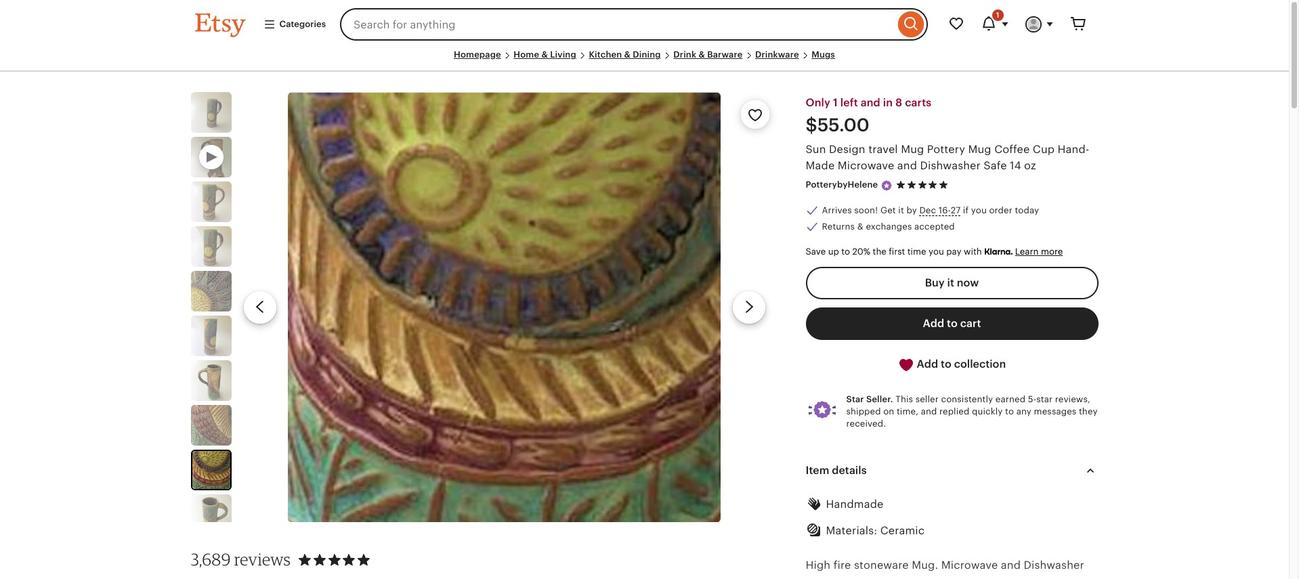Task type: vqa. For each thing, say whether or not it's contained in the screenshot.
Dining
yes



Task type: describe. For each thing, give the bounding box(es) containing it.
0 horizontal spatial it
[[899, 205, 905, 215]]

now
[[957, 277, 979, 289]]

safe.
[[806, 579, 831, 579]]

this seller consistently earned 5-star reviews, shipped on time, and replied quickly to any messages they received.
[[847, 394, 1098, 429]]

to left cart
[[947, 318, 958, 329]]

dishwasher inside sun design travel mug pottery mug coffee cup hand- made microwave and dishwasher safe 14 oz
[[921, 160, 981, 172]]

kitchen & dining
[[589, 49, 661, 60]]

materials:
[[826, 525, 878, 537]]

drink & barware
[[674, 49, 743, 60]]

sun
[[806, 144, 827, 155]]

5-
[[1029, 394, 1037, 404]]

3"
[[856, 579, 867, 579]]

ceramic
[[881, 525, 925, 537]]

and inside sun design travel mug pottery mug coffee cup hand- made microwave and dishwasher safe 14 oz
[[898, 160, 918, 172]]

pay
[[947, 247, 962, 257]]

20%
[[853, 247, 871, 257]]

they
[[1080, 406, 1098, 417]]

-
[[870, 579, 874, 579]]

by
[[907, 205, 917, 215]]

made
[[806, 160, 835, 172]]

accepted
[[915, 222, 955, 232]]

today
[[1015, 205, 1040, 215]]

only 1 left and in 8 carts $55.00
[[806, 97, 932, 136]]

messages
[[1035, 406, 1077, 417]]

1 horizontal spatial sun design travel mug pottery mug coffee cup hand-made image 8 image
[[288, 92, 721, 523]]

home & living
[[514, 49, 577, 60]]

replied
[[940, 406, 970, 417]]

reviews,
[[1056, 394, 1091, 404]]

it inside button
[[948, 277, 955, 289]]

consistently
[[942, 394, 994, 404]]

drinkware
[[756, 49, 799, 60]]

item details
[[806, 465, 867, 476]]

stoneware
[[855, 560, 909, 572]]

learn
[[1016, 247, 1039, 257]]

home & living link
[[514, 49, 577, 60]]

exchanges
[[866, 222, 912, 232]]

carts
[[906, 97, 932, 109]]

star
[[1037, 394, 1053, 404]]

seller.
[[867, 394, 894, 404]]

earned
[[996, 394, 1026, 404]]

soon! get
[[855, 205, 896, 215]]

star_seller image
[[881, 179, 893, 192]]

with
[[964, 247, 982, 257]]

sun design travel mug pottery mug coffee cup hand-made image 3 image
[[191, 226, 231, 267]]

categories banner
[[170, 0, 1119, 49]]

kitchen
[[589, 49, 622, 60]]

& for returns
[[858, 222, 864, 232]]

14oz
[[877, 579, 900, 579]]

sun design travel mug pottery mug coffee cup hand-made image 6 image
[[191, 361, 231, 401]]

star
[[847, 394, 865, 404]]

& for home
[[542, 49, 548, 60]]

safe
[[984, 160, 1007, 172]]

quickly
[[972, 406, 1003, 417]]

1 mug from the left
[[901, 144, 925, 155]]

cart
[[961, 318, 982, 329]]

8
[[896, 97, 903, 109]]

more
[[1042, 247, 1063, 257]]

item
[[806, 465, 830, 476]]

home
[[514, 49, 540, 60]]

learn more button
[[1016, 247, 1063, 257]]

living
[[550, 49, 577, 60]]

received.
[[847, 419, 887, 429]]

drink
[[674, 49, 697, 60]]

save up to 20% the first time you pay with klarna. learn more
[[806, 247, 1063, 257]]

buy it now
[[925, 277, 979, 289]]

if
[[964, 205, 969, 215]]

dishwasher inside high fire stoneware mug. microwave and dishwasher safe. 7" x 3" - 14oz
[[1024, 560, 1085, 572]]

27
[[951, 205, 961, 215]]

dec
[[920, 205, 937, 215]]

add to cart button
[[806, 308, 1099, 340]]

$55.00
[[806, 115, 870, 136]]

order
[[990, 205, 1013, 215]]

mugs
[[812, 49, 836, 60]]

Search for anything text field
[[340, 8, 895, 41]]

seller
[[916, 394, 939, 404]]

menu bar containing homepage
[[195, 49, 1095, 72]]

up
[[829, 247, 840, 257]]

coffee
[[995, 144, 1030, 155]]

fire
[[834, 560, 852, 572]]

to inside this seller consistently earned 5-star reviews, shipped on time, and replied quickly to any messages they received.
[[1006, 406, 1015, 417]]



Task type: locate. For each thing, give the bounding box(es) containing it.
pottery
[[928, 144, 966, 155]]

homepage link
[[454, 49, 501, 60]]

drink & barware link
[[674, 49, 743, 60]]

oz
[[1025, 160, 1037, 172]]

only
[[806, 97, 831, 109]]

0 horizontal spatial 1
[[834, 97, 838, 109]]

microwave down travel
[[838, 160, 895, 172]]

menu bar
[[195, 49, 1095, 72]]

3,689
[[191, 550, 231, 570]]

1 inside popup button
[[997, 11, 1000, 19]]

you right 'if'
[[972, 205, 987, 215]]

16-
[[939, 205, 951, 215]]

time
[[908, 247, 927, 257]]

and
[[861, 97, 881, 109], [898, 160, 918, 172], [921, 406, 938, 417], [1001, 560, 1021, 572]]

0 horizontal spatial sun design travel mug pottery mug coffee cup hand-made image 8 image
[[192, 451, 230, 489]]

returns & exchanges accepted
[[822, 222, 955, 232]]

0 vertical spatial microwave
[[838, 160, 895, 172]]

& right home
[[542, 49, 548, 60]]

returns
[[822, 222, 855, 232]]

item details button
[[794, 455, 1111, 487]]

& for kitchen
[[625, 49, 631, 60]]

sun design travel mug pottery mug coffee cup hand-made image 5 image
[[191, 316, 231, 357]]

homepage
[[454, 49, 501, 60]]

sun design travel mug pottery mug coffee cup hand-made image 2 image
[[191, 182, 231, 222]]

potterybyhelene
[[806, 180, 879, 190]]

klarna.
[[985, 247, 1013, 257]]

sun design travel mug pottery mug coffee cup hand-made image 7 image
[[191, 405, 231, 446]]

7"
[[834, 579, 844, 579]]

& left dining
[[625, 49, 631, 60]]

0 horizontal spatial dishwasher
[[921, 160, 981, 172]]

first
[[889, 247, 906, 257]]

mug
[[901, 144, 925, 155], [969, 144, 992, 155]]

sun design travel mug pottery mug coffee cup hand-made image 4 image
[[191, 271, 231, 312]]

0 horizontal spatial microwave
[[838, 160, 895, 172]]

1 horizontal spatial it
[[948, 277, 955, 289]]

buy
[[925, 277, 945, 289]]

1 vertical spatial add
[[917, 358, 939, 370]]

you left pay at the top
[[929, 247, 945, 257]]

mug right travel
[[901, 144, 925, 155]]

0 vertical spatial it
[[899, 205, 905, 215]]

&
[[542, 49, 548, 60], [625, 49, 631, 60], [699, 49, 705, 60], [858, 222, 864, 232]]

add to cart
[[923, 318, 982, 329]]

details
[[832, 465, 867, 476]]

add for add to cart
[[923, 318, 945, 329]]

add for add to collection
[[917, 358, 939, 370]]

None search field
[[340, 8, 928, 41]]

sun design travel mug pottery mug coffee cup hand- made microwave and dishwasher safe 14 oz
[[806, 144, 1090, 172]]

high
[[806, 560, 831, 572]]

travel
[[869, 144, 898, 155]]

1
[[997, 11, 1000, 19], [834, 97, 838, 109]]

it right buy
[[948, 277, 955, 289]]

add to collection button
[[806, 348, 1099, 381]]

& right returns
[[858, 222, 864, 232]]

1 vertical spatial you
[[929, 247, 945, 257]]

& right drink
[[699, 49, 705, 60]]

1 vertical spatial 1
[[834, 97, 838, 109]]

1 horizontal spatial dishwasher
[[1024, 560, 1085, 572]]

shipped
[[847, 406, 881, 417]]

1 inside only 1 left and in 8 carts $55.00
[[834, 97, 838, 109]]

1 horizontal spatial you
[[972, 205, 987, 215]]

sun design travel mug pottery mug coffee cup hand-made image 9 image
[[191, 495, 231, 535]]

0 vertical spatial you
[[972, 205, 987, 215]]

1 horizontal spatial 1
[[997, 11, 1000, 19]]

handmade
[[826, 499, 884, 510]]

2 mug from the left
[[969, 144, 992, 155]]

microwave right the mug.
[[942, 560, 999, 572]]

in
[[884, 97, 893, 109]]

left
[[841, 97, 858, 109]]

add up seller
[[917, 358, 939, 370]]

mugs link
[[812, 49, 836, 60]]

add left cart
[[923, 318, 945, 329]]

arrives soon! get it by dec 16-27 if you order today
[[822, 205, 1040, 215]]

design
[[829, 144, 866, 155]]

it
[[899, 205, 905, 215], [948, 277, 955, 289]]

time,
[[897, 406, 919, 417]]

high fire stoneware mug. microwave and dishwasher safe. 7" x 3" - 14oz
[[806, 560, 1085, 579]]

hand-
[[1058, 144, 1090, 155]]

this
[[896, 394, 914, 404]]

collection
[[955, 358, 1007, 370]]

you
[[972, 205, 987, 215], [929, 247, 945, 257]]

1 horizontal spatial microwave
[[942, 560, 999, 572]]

and inside high fire stoneware mug. microwave and dishwasher safe. 7" x 3" - 14oz
[[1001, 560, 1021, 572]]

microwave
[[838, 160, 895, 172], [942, 560, 999, 572]]

to
[[842, 247, 851, 257], [947, 318, 958, 329], [941, 358, 952, 370], [1006, 406, 1015, 417]]

1 button
[[973, 8, 1018, 41]]

microwave inside high fire stoneware mug. microwave and dishwasher safe. 7" x 3" - 14oz
[[942, 560, 999, 572]]

microwave inside sun design travel mug pottery mug coffee cup hand- made microwave and dishwasher safe 14 oz
[[838, 160, 895, 172]]

1 horizontal spatial mug
[[969, 144, 992, 155]]

& for drink
[[699, 49, 705, 60]]

it left the by
[[899, 205, 905, 215]]

cup
[[1033, 144, 1055, 155]]

potterybyhelene link
[[806, 180, 879, 190]]

categories button
[[253, 12, 336, 37]]

0 vertical spatial dishwasher
[[921, 160, 981, 172]]

none search field inside categories 'banner'
[[340, 8, 928, 41]]

mug up safe
[[969, 144, 992, 155]]

and inside this seller consistently earned 5-star reviews, shipped on time, and replied quickly to any messages they received.
[[921, 406, 938, 417]]

to left collection
[[941, 358, 952, 370]]

3,689 reviews
[[191, 550, 291, 570]]

buy it now button
[[806, 267, 1099, 299]]

dishwasher
[[921, 160, 981, 172], [1024, 560, 1085, 572]]

to down earned
[[1006, 406, 1015, 417]]

reviews
[[234, 550, 291, 570]]

sun design travel mug pottery mug coffee cup hand-made image 8 image
[[288, 92, 721, 523], [192, 451, 230, 489]]

save
[[806, 247, 826, 257]]

1 vertical spatial microwave
[[942, 560, 999, 572]]

star seller.
[[847, 394, 894, 404]]

add to collection
[[915, 358, 1007, 370]]

1 vertical spatial dishwasher
[[1024, 560, 1085, 572]]

sun design travel mug pottery mug coffee cup hand-made image 1 image
[[191, 92, 231, 133]]

to right up in the top of the page
[[842, 247, 851, 257]]

0 vertical spatial 1
[[997, 11, 1000, 19]]

1 vertical spatial it
[[948, 277, 955, 289]]

0 horizontal spatial you
[[929, 247, 945, 257]]

mug.
[[912, 560, 939, 572]]

0 vertical spatial add
[[923, 318, 945, 329]]

barware
[[708, 49, 743, 60]]

0 horizontal spatial mug
[[901, 144, 925, 155]]

categories
[[280, 19, 326, 29]]

on
[[884, 406, 895, 417]]

materials: ceramic
[[826, 525, 925, 537]]

and inside only 1 left and in 8 carts $55.00
[[861, 97, 881, 109]]

drinkware link
[[756, 49, 799, 60]]

arrives
[[822, 205, 852, 215]]



